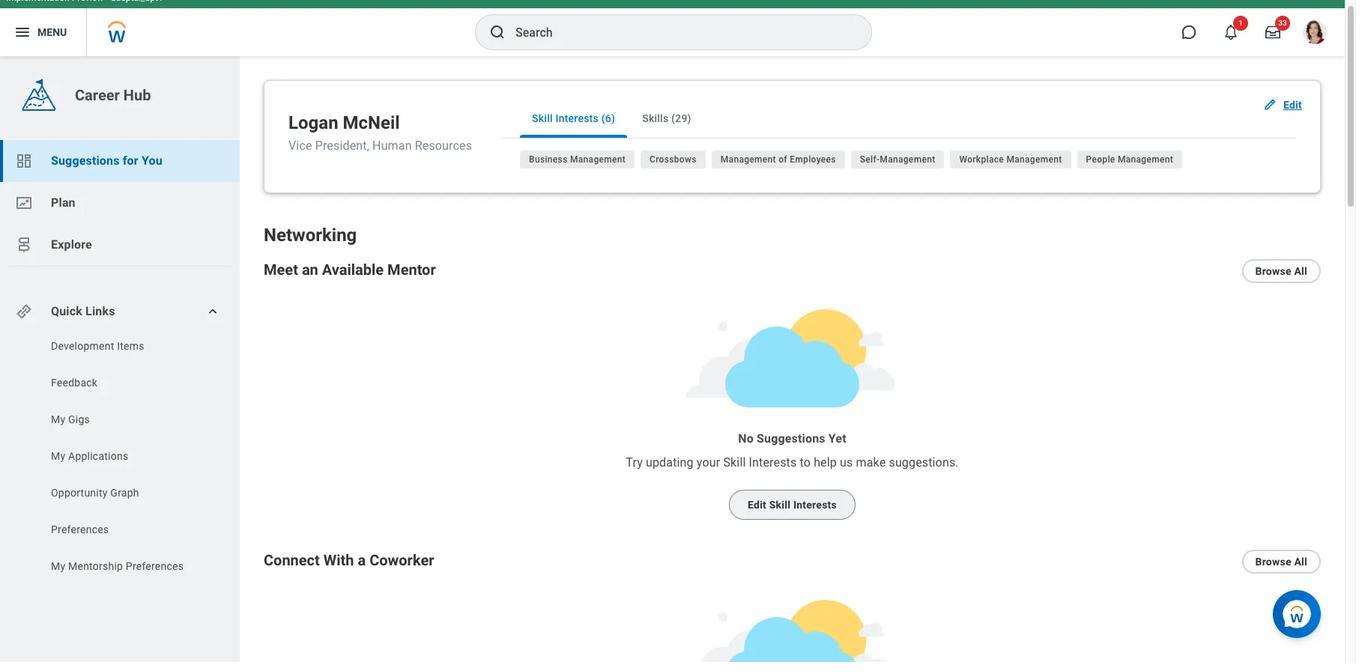 Task type: describe. For each thing, give the bounding box(es) containing it.
inbox large image
[[1266, 25, 1281, 40]]

your
[[697, 456, 720, 470]]

menu
[[37, 26, 67, 38]]

preferences link
[[49, 522, 204, 537]]

my for my gigs
[[51, 414, 65, 426]]

plan
[[51, 196, 76, 210]]

onboarding home image
[[15, 194, 33, 212]]

tab list containing skill interests (6)
[[502, 99, 1296, 139]]

career
[[75, 86, 120, 104]]

mentorship
[[68, 561, 123, 573]]

meet an available mentor
[[264, 261, 436, 279]]

(29)
[[672, 112, 692, 124]]

list containing suggestions for you
[[0, 140, 240, 266]]

1 button
[[1215, 16, 1249, 49]]

browse all for meet an available mentor
[[1256, 265, 1308, 277]]

graph
[[110, 487, 139, 499]]

interests inside button
[[556, 112, 599, 124]]

justify image
[[13, 23, 31, 41]]

skills
[[642, 112, 669, 124]]

opportunity
[[51, 487, 108, 499]]

yet
[[829, 432, 847, 446]]

logan mcneil vice president, human resources
[[289, 112, 472, 153]]

close environment banner image
[[1329, 0, 1338, 1]]

management for people management
[[1118, 154, 1174, 165]]

management for business management
[[570, 154, 626, 165]]

try
[[626, 456, 643, 470]]

suggestions for you link
[[0, 140, 240, 182]]

management for self-management
[[880, 154, 936, 165]]

hub
[[124, 86, 151, 104]]

feedback link
[[49, 375, 204, 390]]

1
[[1239, 19, 1243, 27]]

try updating your skill interests to help us make suggestions.
[[626, 456, 959, 470]]

connect
[[264, 552, 320, 570]]

human
[[372, 139, 412, 153]]

self-management
[[860, 154, 936, 165]]

employees
[[790, 154, 836, 165]]

skills (29) button
[[630, 99, 704, 138]]

my for my mentorship preferences
[[51, 561, 65, 573]]

1 vertical spatial interests
[[749, 456, 797, 470]]

dashboard image
[[15, 152, 33, 170]]

to
[[800, 456, 811, 470]]

gigs
[[68, 414, 90, 426]]

items
[[117, 340, 144, 352]]

edit skill interests
[[748, 499, 837, 511]]

president,
[[315, 139, 369, 153]]

opportunity graph link
[[49, 486, 204, 501]]

mcneil
[[343, 112, 400, 133]]

career hub
[[75, 86, 151, 104]]

of
[[779, 154, 788, 165]]

development
[[51, 340, 114, 352]]

suggestions for you
[[51, 154, 162, 168]]

(6)
[[602, 112, 615, 124]]

browse all link for meet an available mentor
[[1242, 259, 1321, 283]]

0 horizontal spatial preferences
[[51, 524, 109, 536]]

connect with a coworker
[[264, 552, 434, 570]]

applications
[[68, 450, 128, 462]]

help
[[814, 456, 837, 470]]

menu banner
[[0, 0, 1345, 56]]

us
[[840, 456, 853, 470]]

my for my applications
[[51, 450, 65, 462]]

logan
[[289, 112, 338, 133]]

meet
[[264, 261, 298, 279]]

management of employees
[[721, 154, 836, 165]]

make
[[856, 456, 886, 470]]

notifications large image
[[1224, 25, 1239, 40]]

mentor
[[388, 261, 436, 279]]

available
[[322, 261, 384, 279]]

skills (29)
[[642, 112, 692, 124]]

resources
[[415, 139, 472, 153]]

a
[[358, 552, 366, 570]]

quick
[[51, 304, 82, 319]]

browse all for connect with a coworker
[[1256, 556, 1308, 568]]

skill inside button
[[532, 112, 553, 124]]

for
[[123, 154, 139, 168]]

edit for edit
[[1284, 99, 1302, 111]]

development items
[[51, 340, 144, 352]]

33
[[1279, 19, 1287, 27]]

interests inside "button"
[[794, 499, 837, 511]]

my applications
[[51, 450, 128, 462]]



Task type: vqa. For each thing, say whether or not it's contained in the screenshot.
Browse related to Connect With a Coworker
yes



Task type: locate. For each thing, give the bounding box(es) containing it.
1 browse all link from the top
[[1242, 259, 1321, 283]]

1 vertical spatial all
[[1295, 556, 1308, 568]]

0 vertical spatial skill
[[532, 112, 553, 124]]

0 vertical spatial interests
[[556, 112, 599, 124]]

no suggestions yet
[[738, 432, 847, 446]]

1 list from the top
[[0, 140, 240, 266]]

edit inside button
[[1284, 99, 1302, 111]]

33 button
[[1257, 16, 1291, 49]]

business management
[[529, 154, 626, 165]]

feedback
[[51, 377, 98, 389]]

quick links element
[[15, 297, 228, 327]]

5 management from the left
[[1118, 154, 1174, 165]]

coworker
[[370, 552, 434, 570]]

4 management from the left
[[1007, 154, 1062, 165]]

my
[[51, 414, 65, 426], [51, 450, 65, 462], [51, 561, 65, 573]]

1 vertical spatial browse all link
[[1242, 550, 1321, 574]]

interests left (6)
[[556, 112, 599, 124]]

1 vertical spatial suggestions
[[757, 432, 826, 446]]

development items link
[[49, 339, 204, 354]]

browse all link
[[1242, 259, 1321, 283], [1242, 550, 1321, 574]]

0 vertical spatial all
[[1295, 265, 1308, 277]]

1 horizontal spatial suggestions
[[757, 432, 826, 446]]

all
[[1295, 265, 1308, 277], [1295, 556, 1308, 568]]

business
[[529, 154, 568, 165]]

0 horizontal spatial edit
[[748, 499, 767, 511]]

1 all from the top
[[1295, 265, 1308, 277]]

1 my from the top
[[51, 414, 65, 426]]

2 vertical spatial my
[[51, 561, 65, 573]]

interests down to
[[794, 499, 837, 511]]

3 management from the left
[[880, 154, 936, 165]]

browse for meet an available mentor
[[1256, 265, 1292, 277]]

chevron up small image
[[205, 304, 220, 319]]

preferences down opportunity
[[51, 524, 109, 536]]

crossbows
[[650, 154, 697, 165]]

skill up business
[[532, 112, 553, 124]]

skill interests (6)
[[532, 112, 615, 124]]

skill
[[532, 112, 553, 124], [723, 456, 746, 470], [769, 499, 791, 511]]

preferences down preferences link
[[126, 561, 184, 573]]

my applications link
[[49, 449, 204, 464]]

2 all from the top
[[1295, 556, 1308, 568]]

networking
[[264, 225, 357, 246]]

browse for connect with a coworker
[[1256, 556, 1292, 568]]

people management
[[1086, 154, 1174, 165]]

edit button
[[1257, 90, 1311, 120]]

plan link
[[0, 182, 240, 224]]

1 horizontal spatial edit
[[1284, 99, 1302, 111]]

0 vertical spatial edit
[[1284, 99, 1302, 111]]

2 management from the left
[[721, 154, 776, 165]]

quick links
[[51, 304, 115, 319]]

management for workplace management
[[1007, 154, 1062, 165]]

management
[[570, 154, 626, 165], [721, 154, 776, 165], [880, 154, 936, 165], [1007, 154, 1062, 165], [1118, 154, 1174, 165]]

Search Workday  search field
[[516, 16, 841, 49]]

profile logan mcneil image
[[1303, 20, 1327, 47]]

1 browse all from the top
[[1256, 265, 1308, 277]]

2 vertical spatial skill
[[769, 499, 791, 511]]

edit for edit skill interests
[[748, 499, 767, 511]]

1 vertical spatial skill
[[723, 456, 746, 470]]

edit right edit 'image' at top right
[[1284, 99, 1302, 111]]

interests
[[556, 112, 599, 124], [749, 456, 797, 470], [794, 499, 837, 511]]

0 vertical spatial preferences
[[51, 524, 109, 536]]

menu button
[[0, 8, 86, 56]]

my left "mentorship"
[[51, 561, 65, 573]]

links
[[85, 304, 115, 319]]

my down my gigs
[[51, 450, 65, 462]]

all for meet an available mentor
[[1295, 265, 1308, 277]]

my gigs
[[51, 414, 90, 426]]

list
[[0, 140, 240, 266], [0, 339, 240, 578]]

1 horizontal spatial skill
[[723, 456, 746, 470]]

edit image
[[1263, 97, 1278, 112]]

suggestions.
[[889, 456, 959, 470]]

1 vertical spatial list
[[0, 339, 240, 578]]

skill inside "button"
[[769, 499, 791, 511]]

you
[[142, 154, 162, 168]]

skill interests (6) button
[[520, 99, 627, 138]]

people
[[1086, 154, 1116, 165]]

1 vertical spatial browse all
[[1256, 556, 1308, 568]]

my left 'gigs'
[[51, 414, 65, 426]]

browse all
[[1256, 265, 1308, 277], [1256, 556, 1308, 568]]

vice
[[289, 139, 312, 153]]

workplace
[[960, 154, 1004, 165]]

2 horizontal spatial skill
[[769, 499, 791, 511]]

0 vertical spatial list
[[0, 140, 240, 266]]

0 vertical spatial suggestions
[[51, 154, 120, 168]]

1 vertical spatial edit
[[748, 499, 767, 511]]

management right workplace
[[1007, 154, 1062, 165]]

self-
[[860, 154, 880, 165]]

browse all link for connect with a coworker
[[1242, 550, 1321, 574]]

explore
[[51, 238, 92, 252]]

search image
[[489, 23, 507, 41]]

1 vertical spatial preferences
[[126, 561, 184, 573]]

2 browse from the top
[[1256, 556, 1292, 568]]

suggestions
[[51, 154, 120, 168], [757, 432, 826, 446]]

2 list from the top
[[0, 339, 240, 578]]

edit down try updating your skill interests to help us make suggestions.
[[748, 499, 767, 511]]

0 vertical spatial browse all
[[1256, 265, 1308, 277]]

skill right your
[[723, 456, 746, 470]]

0 vertical spatial browse
[[1256, 265, 1292, 277]]

updating
[[646, 456, 694, 470]]

3 my from the top
[[51, 561, 65, 573]]

1 browse from the top
[[1256, 265, 1292, 277]]

interests down no suggestions yet
[[749, 456, 797, 470]]

management left workplace
[[880, 154, 936, 165]]

1 vertical spatial browse
[[1256, 556, 1292, 568]]

an
[[302, 261, 318, 279]]

management right people
[[1118, 154, 1174, 165]]

suggestions inside list
[[51, 154, 120, 168]]

opportunity graph
[[51, 487, 139, 499]]

workplace management
[[960, 154, 1062, 165]]

link image
[[15, 303, 33, 321]]

2 browse all from the top
[[1256, 556, 1308, 568]]

no
[[738, 432, 754, 446]]

my mentorship preferences
[[51, 561, 184, 573]]

0 horizontal spatial suggestions
[[51, 154, 120, 168]]

0 vertical spatial browse all link
[[1242, 259, 1321, 283]]

my gigs link
[[49, 412, 204, 427]]

0 vertical spatial my
[[51, 414, 65, 426]]

all for connect with a coworker
[[1295, 556, 1308, 568]]

preferences
[[51, 524, 109, 536], [126, 561, 184, 573]]

tab list
[[502, 99, 1296, 139]]

0 horizontal spatial skill
[[532, 112, 553, 124]]

1 management from the left
[[570, 154, 626, 165]]

list containing development items
[[0, 339, 240, 578]]

timeline milestone image
[[15, 236, 33, 254]]

1 vertical spatial my
[[51, 450, 65, 462]]

2 browse all link from the top
[[1242, 550, 1321, 574]]

browse
[[1256, 265, 1292, 277], [1256, 556, 1292, 568]]

explore link
[[0, 224, 240, 266]]

management left of at right top
[[721, 154, 776, 165]]

2 my from the top
[[51, 450, 65, 462]]

2 vertical spatial interests
[[794, 499, 837, 511]]

suggestions up try updating your skill interests to help us make suggestions.
[[757, 432, 826, 446]]

with
[[324, 552, 354, 570]]

suggestions left the for
[[51, 154, 120, 168]]

edit skill interests button
[[729, 490, 856, 520]]

1 horizontal spatial preferences
[[126, 561, 184, 573]]

edit inside "button"
[[748, 499, 767, 511]]

my mentorship preferences link
[[49, 559, 204, 574]]

edit
[[1284, 99, 1302, 111], [748, 499, 767, 511]]

management down (6)
[[570, 154, 626, 165]]

skill down try updating your skill interests to help us make suggestions.
[[769, 499, 791, 511]]



